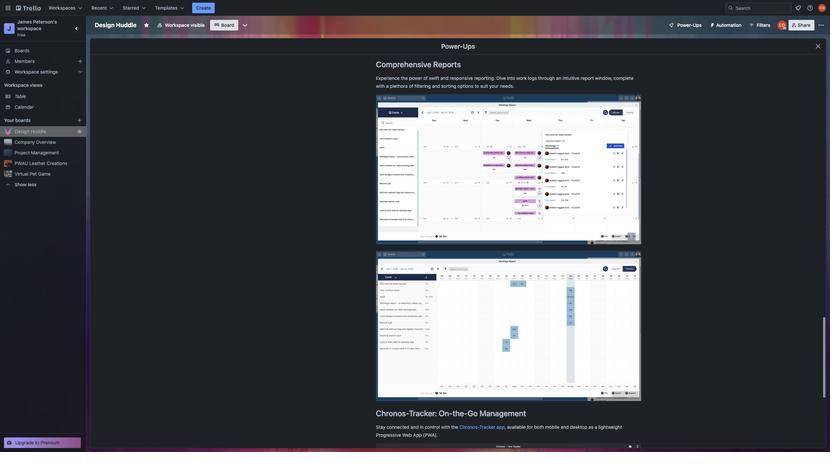 Task type: describe. For each thing, give the bounding box(es) containing it.
creations
[[47, 160, 67, 166]]

workspace visible
[[165, 22, 205, 28]]

sorting
[[441, 83, 456, 89]]

, available for both mobile and desktop as a lightweight progressive web app (pwa).
[[376, 424, 622, 438]]

premium
[[41, 440, 60, 446]]

this member is an admin of this board. image
[[784, 27, 787, 30]]

power-ups inside button
[[678, 22, 702, 28]]

overview
[[36, 139, 56, 145]]

free
[[17, 32, 26, 37]]

worklogs\_reports\_timeline.png image
[[376, 251, 641, 401]]

plethora
[[390, 83, 408, 89]]

the-
[[453, 409, 468, 418]]

virtual pet game
[[15, 171, 51, 177]]

share button
[[789, 20, 815, 31]]

worklogs\_reports\_calendar.png image
[[376, 94, 641, 244]]

and inside , available for both mobile and desktop as a lightweight progressive web app (pwa).
[[561, 424, 569, 430]]

project
[[15, 150, 30, 155]]

your
[[490, 83, 499, 89]]

company
[[15, 139, 35, 145]]

show less
[[15, 182, 37, 187]]

create button
[[192, 3, 215, 13]]

a inside , available for both mobile and desktop as a lightweight progressive web app (pwa).
[[595, 424, 598, 430]]

pwau leather creations
[[15, 160, 67, 166]]

show menu image
[[818, 22, 825, 29]]

options
[[458, 83, 474, 89]]

pwau
[[15, 160, 28, 166]]

james peterson's workspace link
[[17, 19, 58, 31]]

suit
[[480, 83, 488, 89]]

reports
[[433, 60, 461, 69]]

complete
[[614, 75, 634, 81]]

j link
[[4, 23, 15, 34]]

intuitive
[[563, 75, 580, 81]]

leather
[[29, 160, 46, 166]]

1 vertical spatial huddle
[[31, 129, 46, 134]]

james peterson's workspace free
[[17, 19, 58, 37]]

workspace
[[17, 26, 41, 31]]

experience
[[376, 75, 400, 81]]

control
[[425, 424, 440, 430]]

web
[[402, 432, 412, 438]]

power
[[409, 75, 422, 81]]

chronos tracker desktop.png image
[[376, 443, 641, 452]]

app
[[497, 424, 505, 430]]

your boards
[[4, 117, 31, 123]]

1 vertical spatial power-ups
[[441, 42, 475, 50]]

with inside experience the power of swift and responsive reporting. dive into work logs through an intuitive report window, complete with a plethora of filtering and sorting options to suit your needs.
[[376, 83, 385, 89]]

primary element
[[0, 0, 830, 16]]

pwau leather creations link
[[15, 160, 82, 167]]

members
[[15, 58, 35, 64]]

power- inside button
[[678, 22, 693, 28]]

to inside upgrade to premium link
[[35, 440, 39, 446]]

available
[[507, 424, 526, 430]]

workspace for workspace settings
[[15, 69, 39, 75]]

workspace navigation collapse icon image
[[72, 24, 82, 33]]

design huddle link
[[15, 128, 74, 135]]

your
[[4, 117, 14, 123]]

Board name text field
[[92, 20, 140, 31]]

members link
[[0, 56, 86, 67]]

boards
[[15, 117, 31, 123]]

show less button
[[0, 179, 86, 190]]

into
[[507, 75, 515, 81]]

reporting.
[[474, 75, 495, 81]]

pet
[[30, 171, 37, 177]]

boards link
[[0, 45, 86, 56]]

and down swift
[[432, 83, 440, 89]]

desktop
[[570, 424, 588, 430]]

0 horizontal spatial chronos-
[[376, 409, 409, 418]]

a inside experience the power of swift and responsive reporting. dive into work logs through an intuitive report window, complete with a plethora of filtering and sorting options to suit your needs.
[[386, 83, 389, 89]]

experience the power of swift and responsive reporting. dive into work logs through an intuitive report window, complete with a plethora of filtering and sorting options to suit your needs.
[[376, 75, 634, 89]]

upgrade to premium
[[15, 440, 60, 446]]

app
[[413, 432, 422, 438]]

mobile
[[545, 424, 560, 430]]

workspace visible button
[[153, 20, 209, 31]]

board link
[[210, 20, 238, 31]]

templates button
[[151, 3, 188, 13]]

workspace settings
[[15, 69, 58, 75]]

Search field
[[726, 3, 792, 13]]

workspaces button
[[45, 3, 86, 13]]

stay
[[376, 424, 386, 430]]

game
[[38, 171, 51, 177]]

back to home image
[[16, 3, 41, 13]]

work
[[517, 75, 527, 81]]

huddle inside text field
[[116, 22, 137, 29]]

company overview
[[15, 139, 56, 145]]

stay connected and in control with the chronos-tracker app
[[376, 424, 505, 430]]

as
[[589, 424, 594, 430]]

connected
[[387, 424, 410, 430]]

visible
[[191, 22, 205, 28]]

in
[[420, 424, 424, 430]]

workspaces
[[49, 5, 76, 11]]

lightweight
[[599, 424, 622, 430]]

automation
[[717, 22, 742, 28]]

table link
[[15, 93, 82, 100]]

both
[[534, 424, 544, 430]]

james
[[17, 19, 32, 25]]

virtual
[[15, 171, 28, 177]]

starred icon image
[[77, 129, 82, 134]]

table
[[15, 93, 26, 99]]

workspace for workspace visible
[[165, 22, 189, 28]]

workspace views
[[4, 82, 42, 88]]

power-ups button
[[664, 20, 706, 31]]



Task type: locate. For each thing, give the bounding box(es) containing it.
to left suit at the right
[[475, 83, 479, 89]]

power-ups left sm icon
[[678, 22, 702, 28]]

filters button
[[747, 20, 773, 31]]

tracker:
[[409, 409, 437, 418]]

workspace for workspace views
[[4, 82, 29, 88]]

1 horizontal spatial the
[[452, 424, 458, 430]]

0 vertical spatial to
[[475, 83, 479, 89]]

and left in
[[411, 424, 419, 430]]

and up sorting
[[441, 75, 449, 81]]

a down experience
[[386, 83, 389, 89]]

0 vertical spatial the
[[401, 75, 408, 81]]

2 vertical spatial workspace
[[4, 82, 29, 88]]

project management
[[15, 150, 59, 155]]

workspace down templates popup button
[[165, 22, 189, 28]]

the up plethora
[[401, 75, 408, 81]]

1 horizontal spatial of
[[424, 75, 428, 81]]

huddle
[[116, 22, 137, 29], [31, 129, 46, 134]]

1 horizontal spatial with
[[441, 424, 450, 430]]

0 horizontal spatial of
[[409, 83, 413, 89]]

views
[[30, 82, 42, 88]]

management down overview
[[31, 150, 59, 155]]

tracker
[[480, 424, 496, 430]]

progressive
[[376, 432, 401, 438]]

comprehensive reports
[[376, 60, 461, 69]]

management
[[31, 150, 59, 155], [480, 409, 526, 418]]

logs
[[528, 75, 537, 81]]

1 horizontal spatial management
[[480, 409, 526, 418]]

0 vertical spatial design
[[95, 22, 115, 29]]

a
[[386, 83, 389, 89], [595, 424, 598, 430]]

0 notifications image
[[795, 4, 803, 12]]

0 vertical spatial management
[[31, 150, 59, 155]]

dive
[[497, 75, 506, 81]]

for
[[527, 424, 533, 430]]

power-ups
[[678, 22, 702, 28], [441, 42, 475, 50]]

1 vertical spatial power-
[[441, 42, 463, 50]]

1 vertical spatial christina overa (christinaovera) image
[[778, 21, 787, 30]]

upgrade
[[15, 440, 34, 446]]

design inside design huddle text field
[[95, 22, 115, 29]]

1 vertical spatial the
[[452, 424, 458, 430]]

calendar link
[[15, 104, 82, 110]]

power-
[[678, 22, 693, 28], [441, 42, 463, 50]]

the inside experience the power of swift and responsive reporting. dive into work logs through an intuitive report window, complete with a plethora of filtering and sorting options to suit your needs.
[[401, 75, 408, 81]]

1 horizontal spatial power-ups
[[678, 22, 702, 28]]

chronos-tracker: on-the-go management
[[376, 409, 526, 418]]

0 horizontal spatial power-ups
[[441, 42, 475, 50]]

workspace inside the workspace visible button
[[165, 22, 189, 28]]

design up company
[[15, 129, 29, 134]]

power- left sm icon
[[678, 22, 693, 28]]

starred
[[123, 5, 139, 11]]

to inside experience the power of swift and responsive reporting. dive into work logs through an intuitive report window, complete with a plethora of filtering and sorting options to suit your needs.
[[475, 83, 479, 89]]

your boards with 5 items element
[[4, 116, 67, 124]]

and right mobile
[[561, 424, 569, 430]]

1 horizontal spatial to
[[475, 83, 479, 89]]

calendar
[[15, 104, 34, 110]]

chronos- up connected
[[376, 409, 409, 418]]

workspace up table
[[4, 82, 29, 88]]

a right "as"
[[595, 424, 598, 430]]

chronos- down go
[[460, 424, 480, 430]]

0 vertical spatial christina overa (christinaovera) image
[[819, 4, 827, 12]]

the down chronos-tracker: on-the-go management
[[452, 424, 458, 430]]

1 vertical spatial to
[[35, 440, 39, 446]]

1 horizontal spatial design huddle
[[95, 22, 137, 29]]

open information menu image
[[807, 5, 814, 11]]

swift
[[429, 75, 439, 81]]

of up 'filtering'
[[424, 75, 428, 81]]

j
[[7, 25, 11, 32]]

1 vertical spatial chronos-
[[460, 424, 480, 430]]

1 vertical spatial with
[[441, 424, 450, 430]]

0 vertical spatial of
[[424, 75, 428, 81]]

design huddle inside text field
[[95, 22, 137, 29]]

design inside design huddle link
[[15, 129, 29, 134]]

0 horizontal spatial with
[[376, 83, 385, 89]]

filtering
[[415, 83, 431, 89]]

virtual pet game link
[[15, 171, 82, 177]]

sm image
[[707, 20, 717, 29]]

0 horizontal spatial power-
[[441, 42, 463, 50]]

0 horizontal spatial the
[[401, 75, 408, 81]]

less
[[28, 182, 37, 187]]

1 vertical spatial of
[[409, 83, 413, 89]]

christina overa (christinaovera) image right 'filters'
[[778, 21, 787, 30]]

0 vertical spatial ups
[[693, 22, 702, 28]]

design down the recent dropdown button
[[95, 22, 115, 29]]

with right control
[[441, 424, 450, 430]]

responsive
[[450, 75, 473, 81]]

design huddle up company overview
[[15, 129, 46, 134]]

report
[[581, 75, 594, 81]]

0 vertical spatial power-
[[678, 22, 693, 28]]

automation button
[[707, 20, 746, 31]]

1 vertical spatial design huddle
[[15, 129, 46, 134]]

star or unstar board image
[[144, 23, 149, 28]]

ups left sm icon
[[693, 22, 702, 28]]

boards
[[15, 48, 30, 53]]

with down experience
[[376, 83, 385, 89]]

settings
[[40, 69, 58, 75]]

workspace inside workspace settings popup button
[[15, 69, 39, 75]]

0 horizontal spatial to
[[35, 440, 39, 446]]

ups up responsive
[[463, 42, 475, 50]]

an
[[556, 75, 562, 81]]

1 horizontal spatial huddle
[[116, 22, 137, 29]]

1 horizontal spatial a
[[595, 424, 598, 430]]

christina overa (christinaovera) image right open information menu image
[[819, 4, 827, 12]]

0 vertical spatial workspace
[[165, 22, 189, 28]]

0 horizontal spatial design
[[15, 129, 29, 134]]

1 horizontal spatial design
[[95, 22, 115, 29]]

0 horizontal spatial design huddle
[[15, 129, 46, 134]]

the
[[401, 75, 408, 81], [452, 424, 458, 430]]

0 horizontal spatial a
[[386, 83, 389, 89]]

0 vertical spatial huddle
[[116, 22, 137, 29]]

workspace
[[165, 22, 189, 28], [15, 69, 39, 75], [4, 82, 29, 88]]

0 vertical spatial a
[[386, 83, 389, 89]]

1 vertical spatial management
[[480, 409, 526, 418]]

design
[[95, 22, 115, 29], [15, 129, 29, 134]]

1 horizontal spatial ups
[[693, 22, 702, 28]]

share
[[798, 22, 811, 28]]

1 vertical spatial a
[[595, 424, 598, 430]]

1 vertical spatial workspace
[[15, 69, 39, 75]]

0 horizontal spatial huddle
[[31, 129, 46, 134]]

huddle down starred
[[116, 22, 137, 29]]

company overview link
[[15, 139, 82, 146]]

0 vertical spatial design huddle
[[95, 22, 137, 29]]

chronos-
[[376, 409, 409, 418], [460, 424, 480, 430]]

1 horizontal spatial christina overa (christinaovera) image
[[819, 4, 827, 12]]

create
[[196, 5, 211, 11]]

0 horizontal spatial christina overa (christinaovera) image
[[778, 21, 787, 30]]

chronos-tracker app link
[[460, 424, 505, 430]]

recent button
[[88, 3, 117, 13]]

board
[[221, 22, 234, 28]]

power- up reports
[[441, 42, 463, 50]]

1 horizontal spatial chronos-
[[460, 424, 480, 430]]

show
[[15, 182, 27, 187]]

power-ups up reports
[[441, 42, 475, 50]]

comprehensive
[[376, 60, 432, 69]]

add board image
[[77, 118, 82, 123]]

to right the upgrade
[[35, 440, 39, 446]]

customize views image
[[242, 22, 248, 29]]

search image
[[728, 5, 734, 11]]

of down "power"
[[409, 83, 413, 89]]

0 vertical spatial power-ups
[[678, 22, 702, 28]]

0 vertical spatial with
[[376, 83, 385, 89]]

design huddle
[[95, 22, 137, 29], [15, 129, 46, 134]]

0 horizontal spatial ups
[[463, 42, 475, 50]]

,
[[505, 424, 506, 430]]

(pwa).
[[423, 432, 438, 438]]

design huddle down the recent dropdown button
[[95, 22, 137, 29]]

christina overa (christinaovera) image
[[819, 4, 827, 12], [778, 21, 787, 30]]

window,
[[595, 75, 613, 81]]

project management link
[[15, 150, 82, 156]]

0 vertical spatial chronos-
[[376, 409, 409, 418]]

on-
[[439, 409, 453, 418]]

through
[[538, 75, 555, 81]]

1 vertical spatial ups
[[463, 42, 475, 50]]

huddle up company overview
[[31, 129, 46, 134]]

0 horizontal spatial management
[[31, 150, 59, 155]]

workspace down members
[[15, 69, 39, 75]]

recent
[[92, 5, 107, 11]]

workspace settings button
[[0, 67, 86, 77]]

1 vertical spatial design
[[15, 129, 29, 134]]

ups inside button
[[693, 22, 702, 28]]

starred button
[[119, 3, 150, 13]]

go
[[468, 409, 478, 418]]

management up app
[[480, 409, 526, 418]]

1 horizontal spatial power-
[[678, 22, 693, 28]]



Task type: vqa. For each thing, say whether or not it's contained in the screenshot.
'Chronos-' to the top
yes



